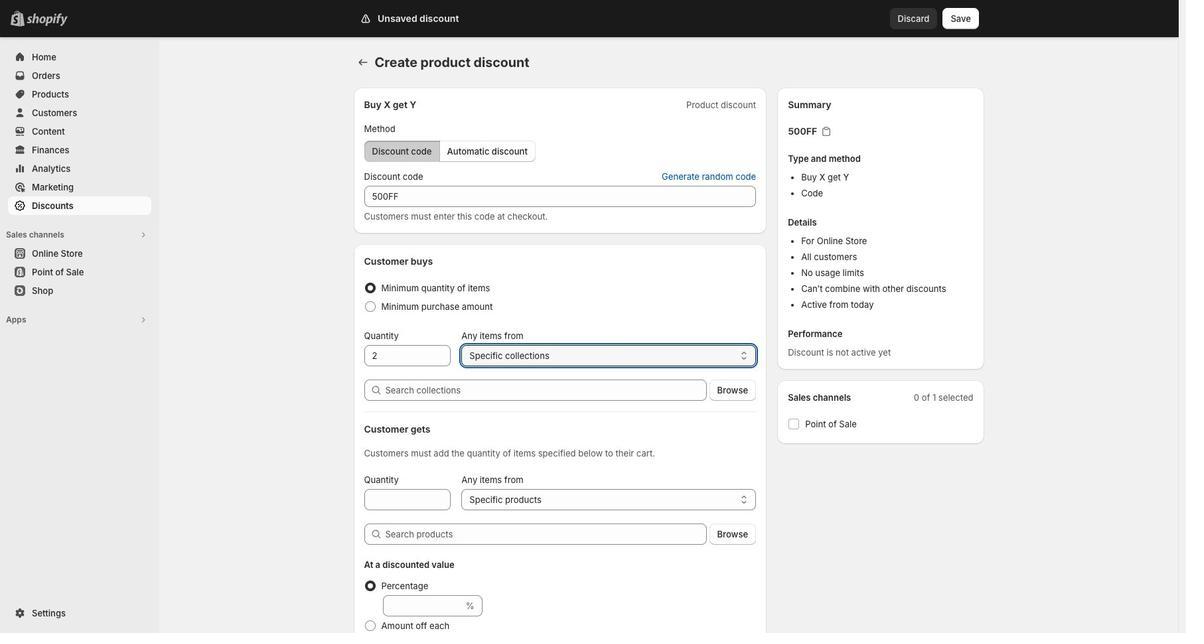 Task type: describe. For each thing, give the bounding box(es) containing it.
Search collections text field
[[385, 380, 707, 401]]

Search products text field
[[385, 524, 707, 545]]

shopify image
[[27, 13, 68, 27]]



Task type: locate. For each thing, give the bounding box(es) containing it.
None text field
[[364, 186, 756, 207], [364, 345, 451, 366], [383, 595, 463, 617], [364, 186, 756, 207], [364, 345, 451, 366], [383, 595, 463, 617]]

None text field
[[364, 489, 451, 510]]



Task type: vqa. For each thing, say whether or not it's contained in the screenshot.
Search collections text box
yes



